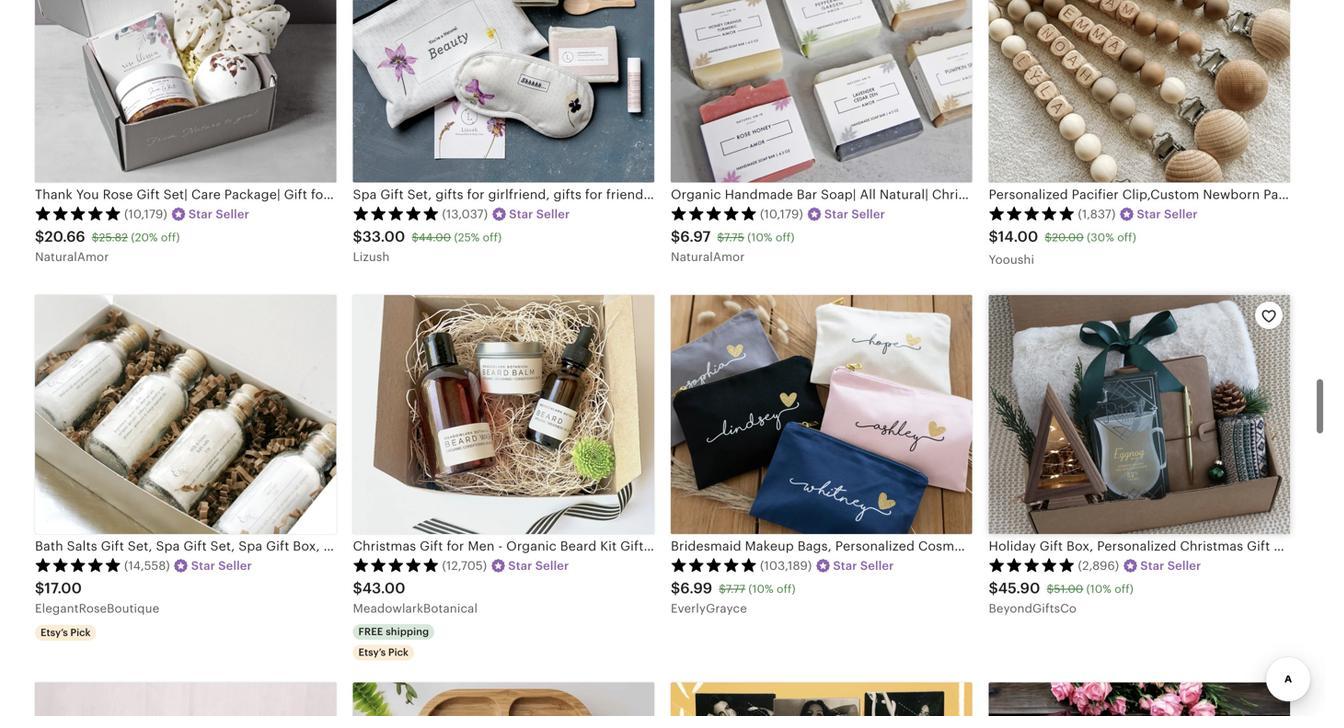 Task type: vqa. For each thing, say whether or not it's contained in the screenshot.


Task type: describe. For each thing, give the bounding box(es) containing it.
bath salts gift set, spa gift set, spa gift box, gift for her, bath salts for mom gift box image
[[35, 295, 336, 535]]

$ 14.00 $ 20.00 (30% off)
[[989, 229, 1136, 245]]

5 out of 5 stars image for 14.00
[[989, 206, 1075, 221]]

star seller for 45.90
[[1141, 560, 1201, 573]]

yooushi
[[989, 253, 1035, 267]]

personalized pacifier clip,custom newborn pacifier clip|last minute baby shower gift|boho baby gift|custom pacifier holder,newborn gift image
[[989, 0, 1290, 183]]

seller for 6.99
[[860, 560, 894, 573]]

17.00
[[44, 581, 82, 597]]

2 set, from the left
[[210, 539, 235, 554]]

box
[[549, 539, 572, 554]]

2 bath from the left
[[401, 539, 429, 554]]

her,
[[372, 539, 397, 554]]

$ inside $ 17.00 elegantroseboutique
[[35, 581, 44, 597]]

everlygrayce
[[671, 603, 747, 616]]

off) for 45.90
[[1115, 583, 1134, 596]]

bath salts gift set, spa gift set, spa gift box, gift for her, bath salts for mom gift box
[[35, 539, 572, 554]]

thank you rose gift set| care package| gift for mom| birthday gift box| personalized gifts | gift for teacher | handmade soap gift image
[[35, 0, 336, 183]]

naturalamor for 20.66
[[35, 251, 109, 264]]

6.97
[[680, 229, 711, 245]]

etsy's pick
[[40, 628, 91, 639]]

1 set, from the left
[[128, 539, 152, 554]]

beyondgiftsco
[[989, 603, 1077, 616]]

25.82
[[99, 231, 128, 244]]

5 out of 5 stars image for 6.99
[[671, 558, 757, 573]]

(103,189)
[[760, 560, 812, 573]]

shipping
[[386, 627, 429, 638]]

star seller for 20.66
[[189, 207, 249, 221]]

51.00
[[1054, 583, 1084, 596]]

0 horizontal spatial pick
[[70, 628, 91, 639]]

44.00
[[419, 231, 451, 244]]

(10,179) for 6.97
[[760, 207, 803, 221]]

(2,896)
[[1078, 560, 1119, 573]]

off) for 6.97
[[776, 231, 795, 244]]

20.66
[[44, 229, 85, 245]]

off) for 33.00
[[483, 231, 502, 244]]

$ 20.66 $ 25.82 (20% off) naturalamor
[[35, 229, 180, 264]]

seller for 33.00
[[536, 207, 570, 221]]

5 out of 5 stars image for 20.66
[[35, 206, 121, 221]]

star for 6.97
[[824, 207, 849, 221]]

5 pcs. shower steamers - essential oil shower steamers, handmade bath steamers tablets, shower aromatherapy gift image
[[35, 683, 336, 717]]

star for 45.90
[[1141, 560, 1165, 573]]

off) for 20.66
[[161, 231, 180, 244]]

pick inside free shipping etsy's pick
[[388, 647, 409, 659]]

lana del rey lipstick, personalized gifts, lana del rey cigarette lipsticks set, gift for her, gifts for mom, mothers day gift, gift for her image
[[671, 683, 972, 717]]

1 salts from the left
[[67, 539, 97, 554]]

1 for from the left
[[350, 539, 368, 554]]

christmas gift for men - organic beard kit gift box | beard grooming balm, beard oil, & hydrating beard wash | 8.5 oz total wt image
[[353, 295, 654, 535]]

5 out of 5 stars image for 45.90
[[989, 558, 1075, 573]]

free shipping etsy's pick
[[358, 627, 429, 659]]

7.75
[[724, 231, 745, 244]]

$ 43.00 meadowlarkbotanical
[[353, 581, 478, 616]]

20.00
[[1052, 231, 1084, 244]]

star seller for 14.00
[[1137, 207, 1198, 221]]

(12,705)
[[442, 560, 487, 573]]

seller for 45.90
[[1168, 560, 1201, 573]]

spa gift set, gifts for girlfriend, gifts for friends, birthday gift for her, gift box, gift for women, mothers day gift from daughter image
[[353, 0, 654, 183]]

$ 45.90 $ 51.00 (10% off) beyondgiftsco
[[989, 581, 1134, 616]]

$ 6.97 $ 7.75 (10% off) naturalamor
[[671, 229, 795, 264]]

1 spa from the left
[[156, 539, 180, 554]]

star for 14.00
[[1137, 207, 1161, 221]]

$ 17.00 elegantroseboutique
[[35, 581, 159, 616]]

seller for 20.66
[[216, 207, 249, 221]]

6.99
[[680, 581, 713, 597]]

2 salts from the left
[[432, 539, 463, 554]]



Task type: locate. For each thing, give the bounding box(es) containing it.
lizush
[[353, 251, 390, 264]]

5 out of 5 stars image up 6.99
[[671, 558, 757, 573]]

seller
[[216, 207, 249, 221], [536, 207, 570, 221], [852, 207, 885, 221], [1164, 207, 1198, 221], [218, 560, 252, 573], [535, 560, 569, 573], [860, 560, 894, 573], [1168, 560, 1201, 573]]

etsy's down 17.00
[[40, 628, 68, 639]]

(10% for 6.99
[[749, 583, 774, 596]]

star
[[189, 207, 213, 221], [509, 207, 533, 221], [824, 207, 849, 221], [1137, 207, 1161, 221], [191, 560, 215, 573], [508, 560, 532, 573], [833, 560, 857, 573], [1141, 560, 1165, 573]]

set, left box,
[[210, 539, 235, 554]]

5 out of 5 stars image up 45.90
[[989, 558, 1075, 573]]

(10% right 7.75
[[748, 231, 773, 244]]

1 vertical spatial pick
[[388, 647, 409, 659]]

(13,037)
[[442, 207, 488, 221]]

spa left box,
[[239, 539, 263, 554]]

star for 6.99
[[833, 560, 857, 573]]

off) down the (103,189)
[[777, 583, 796, 596]]

1 horizontal spatial for
[[466, 539, 484, 554]]

$ inside $ 14.00 $ 20.00 (30% off)
[[1045, 231, 1052, 244]]

star for 20.66
[[189, 207, 213, 221]]

(10% for 45.90
[[1087, 583, 1112, 596]]

$
[[35, 229, 44, 245], [353, 229, 362, 245], [671, 229, 680, 245], [989, 229, 998, 245], [92, 231, 99, 244], [412, 231, 419, 244], [717, 231, 724, 244], [1045, 231, 1052, 244], [35, 581, 44, 597], [353, 581, 362, 597], [671, 581, 680, 597], [989, 581, 998, 597], [719, 583, 726, 596], [1047, 583, 1054, 596]]

off)
[[161, 231, 180, 244], [483, 231, 502, 244], [776, 231, 795, 244], [1117, 231, 1136, 244], [777, 583, 796, 596], [1115, 583, 1134, 596]]

salts up 17.00
[[67, 539, 97, 554]]

1 horizontal spatial bath
[[401, 539, 429, 554]]

off) inside $ 6.97 $ 7.75 (10% off) naturalamor
[[776, 231, 795, 244]]

2 spa from the left
[[239, 539, 263, 554]]

off) inside $ 45.90 $ 51.00 (10% off) beyondgiftsco
[[1115, 583, 1134, 596]]

2 naturalamor from the left
[[671, 251, 745, 264]]

(20%
[[131, 231, 158, 244]]

5 out of 5 stars image up 20.66
[[35, 206, 121, 221]]

customized pajama set, holiday gift for mom sister wife, personalized gift, silk pajama, christmas gift for her image
[[989, 683, 1290, 717]]

box,
[[293, 539, 320, 554]]

(10% right the '7.77'
[[749, 583, 774, 596]]

14.00
[[998, 229, 1038, 245]]

0 horizontal spatial (10,179)
[[124, 207, 167, 221]]

naturalamor
[[35, 251, 109, 264], [671, 251, 745, 264]]

elegantroseboutique
[[35, 603, 159, 616]]

holiday gift box, personalized christmas gift box for her, hygge gift box for women, winter gift box, self care, christmas care package image
[[989, 295, 1290, 535]]

$ inside $ 43.00 meadowlarkbotanical
[[353, 581, 362, 597]]

gift
[[101, 539, 124, 554], [183, 539, 207, 554], [266, 539, 289, 554], [323, 539, 347, 554], [522, 539, 546, 554]]

naturalamor inside $ 6.97 $ 7.75 (10% off) naturalamor
[[671, 251, 745, 264]]

5 gift from the left
[[522, 539, 546, 554]]

0 vertical spatial pick
[[70, 628, 91, 639]]

3 gift from the left
[[266, 539, 289, 554]]

(10%
[[748, 231, 773, 244], [749, 583, 774, 596], [1087, 583, 1112, 596]]

off) for 6.99
[[777, 583, 796, 596]]

etsy's
[[40, 628, 68, 639], [358, 647, 386, 659]]

star seller for 6.97
[[824, 207, 885, 221]]

1 naturalamor from the left
[[35, 251, 109, 264]]

set,
[[128, 539, 152, 554], [210, 539, 235, 554]]

spa up (14,558)
[[156, 539, 180, 554]]

1 horizontal spatial pick
[[388, 647, 409, 659]]

(10% inside $ 6.97 $ 7.75 (10% off) naturalamor
[[748, 231, 773, 244]]

(10% inside $ 45.90 $ 51.00 (10% off) beyondgiftsco
[[1087, 583, 1112, 596]]

0 horizontal spatial etsy's
[[40, 628, 68, 639]]

1 horizontal spatial salts
[[432, 539, 463, 554]]

mom
[[488, 539, 519, 554]]

off) right (20%
[[161, 231, 180, 244]]

(25%
[[454, 231, 480, 244]]

0 vertical spatial etsy's
[[40, 628, 68, 639]]

for up (12,705)
[[466, 539, 484, 554]]

(10% down (2,896)
[[1087, 583, 1112, 596]]

(14,558)
[[124, 560, 170, 573]]

33.00
[[362, 229, 405, 245]]

$ 33.00 $ 44.00 (25% off) lizush
[[353, 229, 502, 264]]

0 horizontal spatial bath
[[35, 539, 63, 554]]

bridesmaid makeup bags, personalized cosmetic bags, bridesmaid proposal gifts, make up bag (br036) image
[[671, 295, 972, 535]]

1 horizontal spatial set,
[[210, 539, 235, 554]]

(30%
[[1087, 231, 1114, 244]]

spa
[[156, 539, 180, 554], [239, 539, 263, 554]]

2 for from the left
[[466, 539, 484, 554]]

0 horizontal spatial for
[[350, 539, 368, 554]]

0 horizontal spatial set,
[[128, 539, 152, 554]]

4 gift from the left
[[323, 539, 347, 554]]

bath right her,
[[401, 539, 429, 554]]

etsy's down "free"
[[358, 647, 386, 659]]

0 horizontal spatial salts
[[67, 539, 97, 554]]

off) inside the $ 6.99 $ 7.77 (10% off) everlygrayce
[[777, 583, 796, 596]]

bath
[[35, 539, 63, 554], [401, 539, 429, 554]]

off) right (25%
[[483, 231, 502, 244]]

star seller
[[189, 207, 249, 221], [509, 207, 570, 221], [824, 207, 885, 221], [1137, 207, 1198, 221], [191, 560, 252, 573], [508, 560, 569, 573], [833, 560, 894, 573], [1141, 560, 1201, 573]]

43.00
[[362, 581, 406, 597]]

for
[[350, 539, 368, 554], [466, 539, 484, 554]]

pick down elegantroseboutique
[[70, 628, 91, 639]]

5 out of 5 stars image down her,
[[353, 558, 439, 573]]

off) down (2,896)
[[1115, 583, 1134, 596]]

pick
[[70, 628, 91, 639], [388, 647, 409, 659]]

off) inside $ 14.00 $ 20.00 (30% off)
[[1117, 231, 1136, 244]]

7.77
[[726, 583, 746, 596]]

(10% inside the $ 6.99 $ 7.77 (10% off) everlygrayce
[[749, 583, 774, 596]]

off) inside $ 20.66 $ 25.82 (20% off) naturalamor
[[161, 231, 180, 244]]

meadowlarkbotanical
[[353, 603, 478, 616]]

star seller for 6.99
[[833, 560, 894, 573]]

naturalamor down 6.97
[[671, 251, 745, 264]]

seller for 14.00
[[1164, 207, 1198, 221]]

for left her,
[[350, 539, 368, 554]]

naturalamor for 6.97
[[671, 251, 745, 264]]

$ 6.99 $ 7.77 (10% off) everlygrayce
[[671, 581, 796, 616]]

naturalamor inside $ 20.66 $ 25.82 (20% off) naturalamor
[[35, 251, 109, 264]]

star seller for 33.00
[[509, 207, 570, 221]]

1 gift from the left
[[101, 539, 124, 554]]

star for 33.00
[[509, 207, 533, 221]]

off) right 7.75
[[776, 231, 795, 244]]

(10,179) for 20.66
[[124, 207, 167, 221]]

off) for 14.00
[[1117, 231, 1136, 244]]

naturalamor down 20.66
[[35, 251, 109, 264]]

organic handmade bar soap| all natural|  christmas gift| essential oils scented| artisan soap| gifts for her| birthday gift image
[[671, 0, 972, 183]]

(10,179)
[[124, 207, 167, 221], [760, 207, 803, 221]]

2 gift from the left
[[183, 539, 207, 554]]

etsy's inside free shipping etsy's pick
[[358, 647, 386, 659]]

5 out of 5 stars image
[[35, 206, 121, 221], [353, 206, 439, 221], [671, 206, 757, 221], [989, 206, 1075, 221], [35, 558, 121, 573], [353, 558, 439, 573], [671, 558, 757, 573], [989, 558, 1075, 573]]

1 (10,179) from the left
[[124, 207, 167, 221]]

5 out of 5 stars image for 6.97
[[671, 206, 757, 221]]

1 bath from the left
[[35, 539, 63, 554]]

5 out of 5 stars image up 6.97
[[671, 206, 757, 221]]

1 horizontal spatial naturalamor
[[671, 251, 745, 264]]

free
[[358, 627, 383, 638]]

(10,179) up (20%
[[124, 207, 167, 221]]

bath up 17.00
[[35, 539, 63, 554]]

5 out of 5 stars image for 33.00
[[353, 206, 439, 221]]

1 horizontal spatial etsy's
[[358, 647, 386, 659]]

salts
[[67, 539, 97, 554], [432, 539, 463, 554]]

2 (10,179) from the left
[[760, 207, 803, 221]]

5 out of 5 stars image up 17.00
[[35, 558, 121, 573]]

1 vertical spatial etsy's
[[358, 647, 386, 659]]

set, up (14,558)
[[128, 539, 152, 554]]

(10% for 6.97
[[748, 231, 773, 244]]

off) inside $ 33.00 $ 44.00 (25% off) lizush
[[483, 231, 502, 244]]

45.90
[[998, 581, 1040, 597]]

salts up (12,705)
[[432, 539, 463, 554]]

seller for 6.97
[[852, 207, 885, 221]]

pick down shipping
[[388, 647, 409, 659]]

0 horizontal spatial spa
[[156, 539, 180, 554]]

(1,837)
[[1078, 207, 1116, 221]]

off) right (30%
[[1117, 231, 1136, 244]]

(10,179) up $ 6.97 $ 7.75 (10% off) naturalamor
[[760, 207, 803, 221]]

5 out of 5 stars image up 33.00
[[353, 206, 439, 221]]

5 out of 5 stars image up 14.00
[[989, 206, 1075, 221]]

personalized baby bamboo plate with spoon | custom engraved kids dining set | children weaning set | 1st birthday gift | toddler gift image
[[353, 683, 654, 717]]

1 horizontal spatial (10,179)
[[760, 207, 803, 221]]

0 horizontal spatial naturalamor
[[35, 251, 109, 264]]

1 horizontal spatial spa
[[239, 539, 263, 554]]



